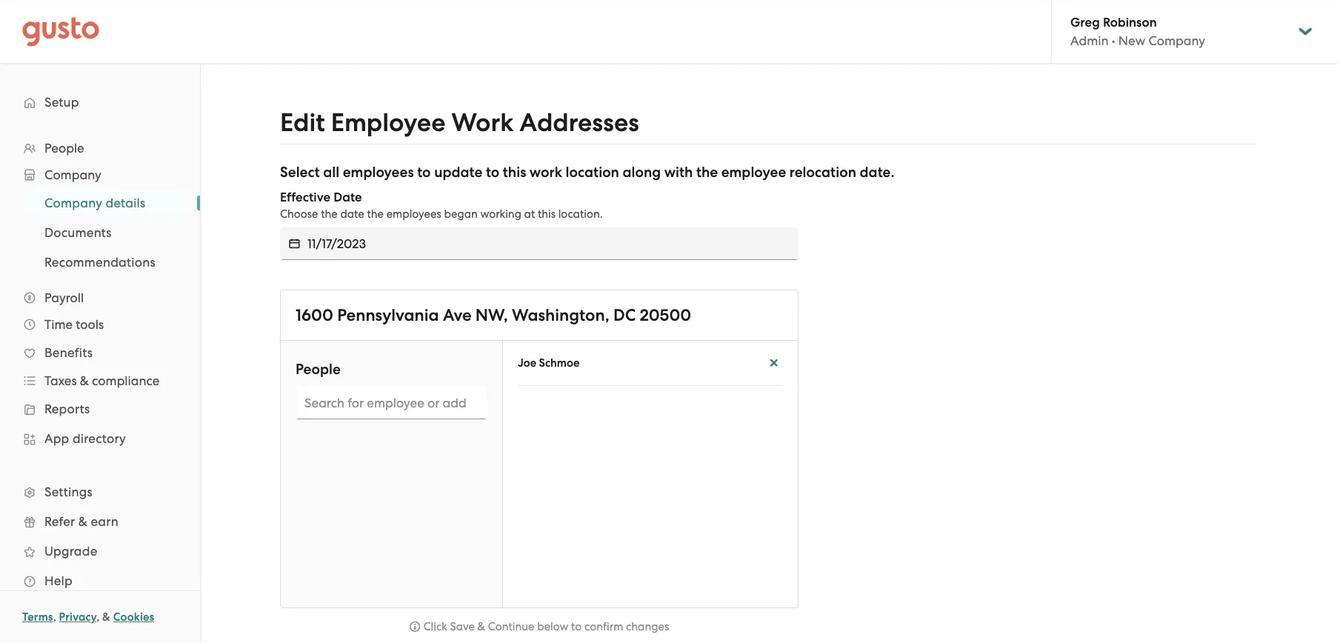 Task type: describe. For each thing, give the bounding box(es) containing it.
Search for employee or address search field
[[296, 387, 488, 419]]

payroll button
[[15, 285, 185, 311]]

along
[[623, 164, 661, 181]]

pennsylvania
[[337, 305, 439, 325]]

help
[[44, 574, 73, 588]]

& inside the taxes & compliance dropdown button
[[80, 373, 89, 388]]

list containing people
[[0, 135, 200, 596]]

recommendations link
[[27, 249, 185, 276]]

Effective Date field
[[307, 227, 799, 260]]

effective
[[280, 190, 331, 205]]

confirm
[[585, 620, 623, 634]]

choose
[[280, 207, 318, 221]]

edit
[[280, 107, 325, 138]]

select
[[280, 164, 320, 181]]

to for continue
[[571, 620, 582, 634]]

company details link
[[27, 190, 185, 216]]

refer
[[44, 514, 75, 529]]

benefits link
[[15, 339, 185, 366]]

details
[[106, 196, 146, 210]]

people inside dropdown button
[[44, 141, 84, 156]]

company for company details
[[44, 196, 102, 210]]

0 horizontal spatial this
[[503, 164, 526, 181]]

recommendations
[[44, 255, 155, 270]]

cookies button
[[113, 608, 154, 626]]

documents
[[44, 225, 112, 240]]

time tools button
[[15, 311, 185, 338]]

privacy
[[59, 611, 96, 624]]

app directory
[[44, 431, 126, 446]]

20500
[[640, 305, 692, 325]]

this inside "effective date choose the date the employees began working at this location."
[[538, 207, 556, 221]]

greg robinson admin • new company
[[1071, 15, 1206, 48]]

upgrade link
[[15, 538, 185, 565]]

location
[[566, 164, 619, 181]]

employees inside "effective date choose the date the employees began working at this location."
[[387, 207, 442, 221]]

nw,
[[476, 305, 508, 325]]

taxes
[[44, 373, 77, 388]]

employee
[[331, 107, 446, 138]]

app
[[44, 431, 69, 446]]

help link
[[15, 568, 185, 594]]

1 vertical spatial people
[[296, 361, 341, 378]]

changes
[[626, 620, 669, 634]]

upgrade
[[44, 544, 97, 559]]

employee
[[721, 164, 786, 181]]

effective date choose the date the employees began working at this location.
[[280, 190, 603, 221]]

greg
[[1071, 15, 1100, 30]]

refer & earn link
[[15, 508, 185, 535]]

date.
[[860, 164, 895, 181]]

taxes & compliance
[[44, 373, 160, 388]]

company details
[[44, 196, 146, 210]]

privacy link
[[59, 611, 96, 624]]

0 horizontal spatial the
[[321, 207, 338, 221]]

tools
[[76, 317, 104, 332]]

click save & continue below to confirm changes
[[424, 620, 669, 634]]

x image
[[769, 356, 780, 370]]

new
[[1119, 33, 1146, 48]]

0 horizontal spatial to
[[417, 164, 431, 181]]

reports link
[[15, 396, 185, 422]]

terms link
[[22, 611, 53, 624]]

company for company
[[44, 167, 101, 182]]

1600 pennsylvania ave nw, washington, dc 20500
[[296, 305, 692, 325]]

joe
[[518, 356, 537, 370]]

& left cookies button
[[102, 611, 110, 624]]

ave
[[443, 305, 472, 325]]

washington,
[[512, 305, 610, 325]]

schmoe
[[539, 356, 580, 370]]

began
[[444, 207, 478, 221]]

people button
[[15, 135, 185, 162]]

date
[[340, 207, 364, 221]]

below
[[537, 620, 569, 634]]

setup
[[44, 95, 79, 110]]

joe schmoe
[[518, 356, 580, 370]]



Task type: vqa. For each thing, say whether or not it's contained in the screenshot.
first , from right
yes



Task type: locate. For each thing, give the bounding box(es) containing it.
1 horizontal spatial this
[[538, 207, 556, 221]]

update
[[434, 164, 483, 181]]

home image
[[22, 17, 99, 46]]

1 horizontal spatial ,
[[96, 611, 100, 624]]

0 horizontal spatial people
[[44, 141, 84, 156]]

calendar outline image
[[289, 236, 300, 251]]

time tools
[[44, 317, 104, 332]]

&
[[80, 373, 89, 388], [78, 514, 87, 529], [102, 611, 110, 624], [478, 620, 485, 634]]

1 vertical spatial employees
[[387, 207, 442, 221]]

cookies
[[113, 611, 154, 624]]

1 , from the left
[[53, 611, 56, 624]]

continue
[[488, 620, 535, 634]]

work
[[452, 107, 514, 138]]

this
[[503, 164, 526, 181], [538, 207, 556, 221]]

setup link
[[15, 89, 185, 116]]

1 list from the top
[[0, 135, 200, 596]]

2 list from the top
[[0, 188, 200, 277]]

circle info image
[[410, 620, 421, 634]]

list containing company details
[[0, 188, 200, 277]]

working
[[481, 207, 522, 221]]

directory
[[73, 431, 126, 446]]

•
[[1112, 33, 1116, 48]]

date
[[334, 190, 362, 205]]

earn
[[91, 514, 119, 529]]

the right date
[[367, 207, 384, 221]]

app directory link
[[15, 425, 185, 452]]

time
[[44, 317, 73, 332]]

settings
[[44, 485, 93, 499]]

employees
[[343, 164, 414, 181], [387, 207, 442, 221]]

at
[[524, 207, 535, 221]]

company inside 'greg robinson admin • new company'
[[1149, 33, 1206, 48]]

documents link
[[27, 219, 185, 246]]

0 vertical spatial people
[[44, 141, 84, 156]]

0 vertical spatial this
[[503, 164, 526, 181]]

to right below
[[571, 620, 582, 634]]

& left the earn
[[78, 514, 87, 529]]

all
[[323, 164, 340, 181]]

reports
[[44, 402, 90, 416]]

people down 1600
[[296, 361, 341, 378]]

to
[[417, 164, 431, 181], [486, 164, 500, 181], [571, 620, 582, 634]]

1 horizontal spatial people
[[296, 361, 341, 378]]

2 , from the left
[[96, 611, 100, 624]]

0 vertical spatial employees
[[343, 164, 414, 181]]

company up company details
[[44, 167, 101, 182]]

admin
[[1071, 33, 1109, 48]]

1 vertical spatial this
[[538, 207, 556, 221]]

2 horizontal spatial the
[[696, 164, 718, 181]]

work
[[530, 164, 562, 181]]

,
[[53, 611, 56, 624], [96, 611, 100, 624]]

benefits
[[44, 345, 93, 360]]

gusto navigation element
[[0, 64, 200, 619]]

list
[[0, 135, 200, 596], [0, 188, 200, 277]]

company inside dropdown button
[[44, 167, 101, 182]]

save
[[450, 620, 475, 634]]

to right 'update'
[[486, 164, 500, 181]]

to left 'update'
[[417, 164, 431, 181]]

, left cookies button
[[96, 611, 100, 624]]

1600
[[296, 305, 333, 325]]

2 horizontal spatial to
[[571, 620, 582, 634]]

refer & earn
[[44, 514, 119, 529]]

click
[[424, 620, 447, 634]]

addresses
[[520, 107, 639, 138]]

employees left began
[[387, 207, 442, 221]]

1 vertical spatial company
[[44, 167, 101, 182]]

relocation
[[790, 164, 857, 181]]

1 horizontal spatial to
[[486, 164, 500, 181]]

2 vertical spatial company
[[44, 196, 102, 210]]

payroll
[[44, 290, 84, 305]]

company up 'documents'
[[44, 196, 102, 210]]

people
[[44, 141, 84, 156], [296, 361, 341, 378]]

the right with
[[696, 164, 718, 181]]

1 horizontal spatial the
[[367, 207, 384, 221]]

to for to
[[486, 164, 500, 181]]

& right taxes in the left of the page
[[80, 373, 89, 388]]

select all employees to update to this work location along with the employee relocation date.
[[280, 164, 895, 181]]

location.
[[558, 207, 603, 221]]

compliance
[[92, 373, 160, 388]]

& right save
[[478, 620, 485, 634]]

taxes & compliance button
[[15, 368, 185, 394]]

this right at
[[538, 207, 556, 221]]

employees up date
[[343, 164, 414, 181]]

with
[[664, 164, 693, 181]]

0 horizontal spatial ,
[[53, 611, 56, 624]]

company right new
[[1149, 33, 1206, 48]]

people up the company dropdown button
[[44, 141, 84, 156]]

& inside refer & earn link
[[78, 514, 87, 529]]

settings link
[[15, 479, 185, 505]]

the
[[696, 164, 718, 181], [321, 207, 338, 221], [367, 207, 384, 221]]

robinson
[[1103, 15, 1157, 30]]

company
[[1149, 33, 1206, 48], [44, 167, 101, 182], [44, 196, 102, 210]]

terms , privacy , & cookies
[[22, 611, 154, 624]]

terms
[[22, 611, 53, 624]]

edit employee work addresses
[[280, 107, 639, 138]]

company button
[[15, 162, 185, 188]]

0 vertical spatial company
[[1149, 33, 1206, 48]]

this left work
[[503, 164, 526, 181]]

the left date
[[321, 207, 338, 221]]

, left privacy link
[[53, 611, 56, 624]]

dc
[[614, 305, 636, 325]]



